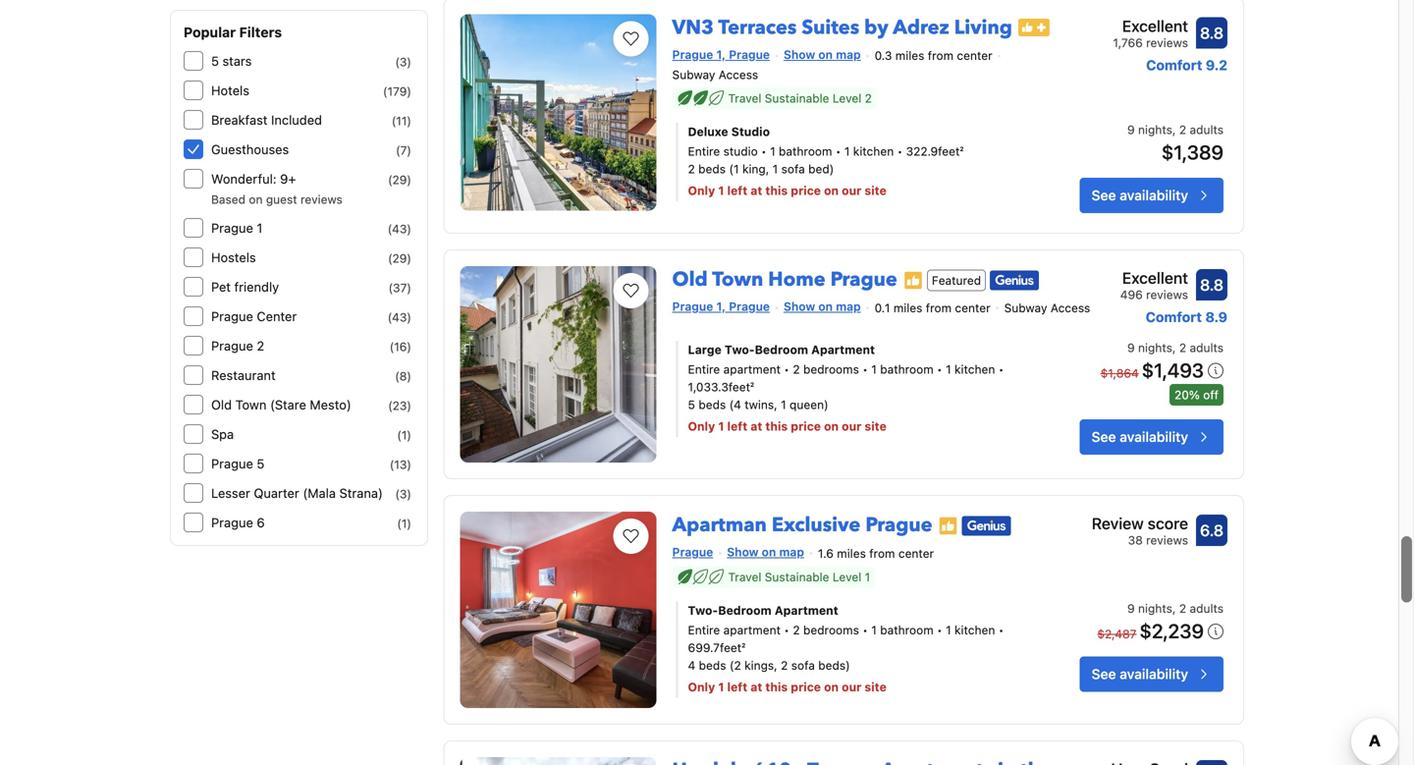 Task type: describe. For each thing, give the bounding box(es) containing it.
9 inside 9 nights , 2 adults $1,389
[[1128, 123, 1135, 137]]

3 see availability from the top
[[1092, 666, 1189, 682]]

twins,
[[745, 398, 778, 412]]

(13)
[[390, 458, 412, 471]]

3 see availability link from the top
[[1080, 657, 1224, 692]]

nights for apartman exclusive prague
[[1138, 602, 1173, 615]]

on inside 'two-bedroom apartment entire apartment • 2 bedrooms • 1 bathroom • 1 kitchen • 699.7feet² 4 beds (2 kings, 2 sofa beds) only 1 left at this price on our site'
[[824, 680, 839, 694]]

map for by
[[836, 48, 861, 61]]

this property is part of our preferred plus program. it's committed to providing outstanding service and excellent value. it'll pay us a higher commission if you make a booking. image
[[1019, 19, 1050, 36]]

5 stars
[[211, 54, 252, 68]]

large
[[688, 343, 722, 357]]

travel for terraces
[[728, 91, 762, 105]]

apartment inside 'two-bedroom apartment entire apartment • 2 bedrooms • 1 bathroom • 1 kitchen • 699.7feet² 4 beds (2 kings, 2 sofa beds) only 1 left at this price on our site'
[[775, 604, 839, 617]]

sofa inside deluxe studio entire studio • 1 bathroom • 1 kitchen • 322.9feet² 2 beds (1 king, 1 sofa bed) only 1 left at this price on our site
[[782, 162, 805, 176]]

review score 38 reviews
[[1092, 514, 1189, 547]]

(23)
[[388, 399, 412, 413]]

center
[[257, 309, 297, 324]]

vn3 terraces suites by adrez living image
[[460, 14, 657, 211]]

(11)
[[392, 114, 412, 128]]

excellent for old town home prague
[[1123, 269, 1189, 287]]

reviews right guest
[[301, 193, 343, 206]]

$1,389
[[1162, 141, 1224, 164]]

adults for apartman exclusive prague
[[1190, 602, 1224, 615]]

old town home prague image
[[460, 266, 657, 463]]

pet
[[211, 279, 231, 294]]

very good element
[[1112, 757, 1189, 765]]

2 inside 9 nights , 2 adults $1,389
[[1180, 123, 1187, 137]]

this property is part of our preferred plus program. it's committed to providing outstanding service and excellent value. it'll pay us a higher commission if you make a booking. image
[[1019, 19, 1050, 36]]

large two-bedroom apartment link
[[688, 341, 1020, 359]]

prague up 'lesser'
[[211, 456, 253, 471]]

guesthouses
[[211, 142, 289, 157]]

excellent element for vn3 terraces suites by adrez living
[[1113, 14, 1189, 38]]

comfort 9.2
[[1146, 57, 1228, 73]]

kitchen inside large two-bedroom apartment entire apartment • 2 bedrooms • 1 bathroom • 1 kitchen • 1,033.3feet² 5 beds (4 twins, 1 queen) only 1 left at this price on our site
[[955, 363, 995, 376]]

this inside deluxe studio entire studio • 1 bathroom • 1 kitchen • 322.9feet² 2 beds (1 king, 1 sofa bed) only 1 left at this price on our site
[[766, 184, 788, 197]]

large two-bedroom apartment entire apartment • 2 bedrooms • 1 bathroom • 1 kitchen • 1,033.3feet² 5 beds (4 twins, 1 queen) only 1 left at this price on our site
[[688, 343, 1004, 433]]

prague up the 1.6 miles from center at the right of page
[[866, 512, 933, 539]]

deluxe studio link
[[688, 123, 1020, 141]]

apartment inside large two-bedroom apartment entire apartment • 2 bedrooms • 1 bathroom • 1 kitchen • 1,033.3feet² 5 beds (4 twins, 1 queen) only 1 left at this price on our site
[[811, 343, 875, 357]]

5 inside large two-bedroom apartment entire apartment • 2 bedrooms • 1 bathroom • 1 kitchen • 1,033.3feet² 5 beds (4 twins, 1 queen) only 1 left at this price on our site
[[688, 398, 695, 412]]

2 down travel sustainable level 1
[[793, 623, 800, 637]]

left for apartman
[[727, 680, 748, 694]]

travel sustainable level 2
[[728, 91, 872, 105]]

travel for exclusive
[[728, 570, 762, 584]]

review
[[1092, 514, 1144, 533]]

old town home prague
[[672, 266, 898, 293]]

20% off
[[1175, 388, 1219, 402]]

(7)
[[396, 143, 412, 157]]

exclusive
[[772, 512, 861, 539]]

322.9feet²
[[906, 144, 964, 158]]

town for (stare
[[235, 397, 267, 412]]

bathroom inside deluxe studio entire studio • 1 bathroom • 1 kitchen • 322.9feet² 2 beds (1 king, 1 sofa bed) only 1 left at this price on our site
[[779, 144, 832, 158]]

9 nights , 2 adults for old town home prague
[[1128, 341, 1224, 355]]

1 horizontal spatial 5
[[257, 456, 265, 471]]

miles inside 0.3 miles from center subway access
[[896, 49, 925, 63]]

at for town
[[751, 419, 763, 433]]

miles for old town home prague
[[894, 301, 923, 315]]

apartman exclusive prague link
[[672, 504, 933, 539]]

strana)
[[339, 486, 383, 500]]

included
[[271, 112, 322, 127]]

left for old
[[727, 419, 748, 433]]

restaurant
[[211, 368, 276, 383]]

two- inside large two-bedroom apartment entire apartment • 2 bedrooms • 1 bathroom • 1 kitchen • 1,033.3feet² 5 beds (4 twins, 1 queen) only 1 left at this price on our site
[[725, 343, 755, 357]]

reviews inside excellent 496 reviews
[[1146, 288, 1189, 302]]

(stare
[[270, 397, 306, 412]]

496
[[1121, 288, 1143, 302]]

prague 1, prague for terraces
[[672, 48, 770, 61]]

subway inside 0.3 miles from center subway access
[[672, 68, 715, 82]]

prague down old town home prague
[[729, 300, 770, 313]]

off
[[1203, 388, 1219, 402]]

prague down vn3
[[672, 48, 713, 61]]

show on map for prague
[[784, 300, 861, 313]]

beds)
[[818, 659, 850, 672]]

scored 8.8 element for vn3 terraces suites by adrez living
[[1196, 17, 1228, 48]]

studio
[[732, 125, 770, 139]]

comfort for vn3 terraces suites by adrez living
[[1146, 57, 1203, 73]]

prague up prague 2
[[211, 309, 253, 324]]

friendly
[[234, 279, 279, 294]]

sustainable for terraces
[[765, 91, 829, 105]]

1 horizontal spatial access
[[1051, 301, 1091, 315]]

availability for by
[[1120, 187, 1189, 203]]

6
[[257, 515, 265, 530]]

prague down terraces
[[729, 48, 770, 61]]

see for by
[[1092, 187, 1116, 203]]

prague down based
[[211, 221, 253, 235]]

(4
[[729, 398, 742, 412]]

spa
[[211, 427, 234, 442]]

on inside large two-bedroom apartment entire apartment • 2 bedrooms • 1 bathroom • 1 kitchen • 1,033.3feet² 5 beds (4 twins, 1 queen) only 1 left at this price on our site
[[824, 419, 839, 433]]

score
[[1148, 514, 1189, 533]]

popular filters
[[184, 24, 282, 40]]

breakfast
[[211, 112, 268, 127]]

on down wonderful: 9+
[[249, 193, 263, 206]]

2 right kings,
[[781, 659, 788, 672]]

, for apartman exclusive prague
[[1173, 602, 1176, 615]]

on inside deluxe studio entire studio • 1 bathroom • 1 kitchen • 322.9feet² 2 beds (1 king, 1 sofa bed) only 1 left at this price on our site
[[824, 184, 839, 197]]

our for prague
[[842, 680, 862, 694]]

site inside deluxe studio entire studio • 1 bathroom • 1 kitchen • 322.9feet² 2 beds (1 king, 1 sofa bed) only 1 left at this price on our site
[[865, 184, 887, 197]]

king,
[[743, 162, 769, 176]]

2 up deluxe studio link
[[865, 91, 872, 105]]

699.7feet²
[[688, 641, 746, 655]]

beds inside large two-bedroom apartment entire apartment • 2 bedrooms • 1 bathroom • 1 kitchen • 1,033.3feet² 5 beds (4 twins, 1 queen) only 1 left at this price on our site
[[699, 398, 726, 412]]

on down home
[[819, 300, 833, 313]]

scored 6.8 element
[[1196, 515, 1228, 546]]

old for old town (stare mesto)
[[211, 397, 232, 412]]

2 inside large two-bedroom apartment entire apartment • 2 bedrooms • 1 bathroom • 1 kitchen • 1,033.3feet² 5 beds (4 twins, 1 queen) only 1 left at this price on our site
[[793, 363, 800, 376]]

queen)
[[790, 398, 829, 412]]

wonderful:
[[211, 171, 277, 186]]

excellent for vn3 terraces suites by adrez living
[[1123, 17, 1189, 35]]

based
[[211, 193, 246, 206]]

sustainable for exclusive
[[765, 570, 829, 584]]

stars
[[223, 54, 252, 68]]

$2,487
[[1098, 627, 1137, 641]]

site for home
[[865, 419, 887, 433]]

apartman
[[672, 512, 767, 539]]

deluxe studio entire studio • 1 bathroom • 1 kitchen • 322.9feet² 2 beds (1 king, 1 sofa bed) only 1 left at this price on our site
[[688, 125, 964, 197]]

8.8 for vn3 terraces suites by adrez living
[[1200, 23, 1224, 42]]

6.8
[[1200, 521, 1224, 540]]

this for exclusive
[[766, 680, 788, 694]]

site for prague
[[865, 680, 887, 694]]

20%
[[1175, 388, 1200, 402]]

at inside deluxe studio entire studio • 1 bathroom • 1 kitchen • 322.9feet² 2 beds (1 king, 1 sofa bed) only 1 left at this price on our site
[[751, 184, 763, 197]]

3 see from the top
[[1092, 666, 1116, 682]]

home
[[768, 266, 826, 293]]

town for home
[[712, 266, 764, 293]]

studio
[[724, 144, 758, 158]]

4
[[688, 659, 696, 672]]

entire inside 'two-bedroom apartment entire apartment • 2 bedrooms • 1 bathroom • 1 kitchen • 699.7feet² 4 beds (2 kings, 2 sofa beds) only 1 left at this price on our site'
[[688, 623, 720, 637]]

prague up 0.1
[[831, 266, 898, 293]]

quarter
[[254, 486, 299, 500]]

only for apartman
[[688, 680, 715, 694]]

center for old town home prague
[[955, 301, 991, 315]]

living
[[955, 14, 1013, 41]]

price for exclusive
[[791, 680, 821, 694]]

prague up the restaurant
[[211, 338, 253, 353]]

(16)
[[390, 340, 412, 354]]

1,766
[[1113, 36, 1143, 49]]

(29) for wonderful: 9+
[[388, 173, 412, 187]]

1,033.3feet²
[[688, 380, 754, 394]]

wonderful: 9+
[[211, 171, 296, 186]]

2 down "prague center"
[[257, 338, 264, 353]]

show on map for by
[[784, 48, 861, 61]]

8.9
[[1206, 309, 1228, 325]]

map for prague
[[836, 300, 861, 313]]

bedrooms inside large two-bedroom apartment entire apartment • 2 bedrooms • 1 bathroom • 1 kitchen • 1,033.3feet² 5 beds (4 twins, 1 queen) only 1 left at this price on our site
[[803, 363, 859, 376]]

comfort 8.9
[[1146, 309, 1228, 325]]

prague left 6
[[211, 515, 253, 530]]

availability for prague
[[1120, 429, 1189, 445]]

adrez
[[893, 14, 950, 41]]

(1) for spa
[[397, 428, 412, 442]]

vn3 terraces suites by adrez living link
[[672, 6, 1013, 41]]

only inside deluxe studio entire studio • 1 bathroom • 1 kitchen • 322.9feet² 2 beds (1 king, 1 sofa bed) only 1 left at this price on our site
[[688, 184, 715, 197]]

deluxe
[[688, 125, 728, 139]]

mesto)
[[310, 397, 351, 412]]

$1,864
[[1101, 366, 1139, 380]]

kitchen inside deluxe studio entire studio • 1 bathroom • 1 kitchen • 322.9feet² 2 beds (1 king, 1 sofa bed) only 1 left at this price on our site
[[853, 144, 894, 158]]

reviews inside the review score 38 reviews
[[1146, 533, 1189, 547]]

show for town
[[784, 300, 815, 313]]

this property is part of our preferred partner program. it's committed to providing excellent service and good value. it'll pay us a higher commission if you make a booking. image for apartman exclusive prague
[[939, 516, 958, 536]]

bedroom inside large two-bedroom apartment entire apartment • 2 bedrooms • 1 bathroom • 1 kitchen • 1,033.3feet² 5 beds (4 twins, 1 queen) only 1 left at this price on our site
[[755, 343, 808, 357]]

kings,
[[745, 659, 778, 672]]

2 vertical spatial show on map
[[727, 545, 804, 559]]

reviews inside excellent 1,766 reviews
[[1146, 36, 1189, 49]]

prague down apartman
[[672, 545, 713, 559]]

prague up large
[[672, 300, 713, 313]]

two-bedroom apartment entire apartment • 2 bedrooms • 1 bathroom • 1 kitchen • 699.7feet² 4 beds (2 kings, 2 sofa beds) only 1 left at this price on our site
[[688, 604, 1004, 694]]

adults inside 9 nights , 2 adults $1,389
[[1190, 123, 1224, 137]]

see availability for prague
[[1092, 429, 1189, 445]]



Task type: vqa. For each thing, say whether or not it's contained in the screenshot.


Task type: locate. For each thing, give the bounding box(es) containing it.
1 at from the top
[[751, 184, 763, 197]]

1 vertical spatial our
[[842, 419, 862, 433]]

this for town
[[766, 419, 788, 433]]

1 vertical spatial (29)
[[388, 251, 412, 265]]

on down bed)
[[824, 184, 839, 197]]

(29) for hostels
[[388, 251, 412, 265]]

2 8.8 from the top
[[1200, 276, 1224, 294]]

nights up $1,389
[[1138, 123, 1173, 137]]

1 vertical spatial center
[[955, 301, 991, 315]]

show for exclusive
[[727, 545, 759, 559]]

1 horizontal spatial two-
[[725, 343, 755, 357]]

2 vertical spatial see availability
[[1092, 666, 1189, 682]]

1 vertical spatial subway
[[1005, 301, 1048, 315]]

0 vertical spatial see
[[1092, 187, 1116, 203]]

0 vertical spatial show on map
[[784, 48, 861, 61]]

1 vertical spatial at
[[751, 419, 763, 433]]

2 (3) from the top
[[395, 487, 412, 501]]

our inside 'two-bedroom apartment entire apartment • 2 bedrooms • 1 bathroom • 1 kitchen • 699.7feet² 4 beds (2 kings, 2 sofa beds) only 1 left at this price on our site'
[[842, 680, 862, 694]]

1, up large
[[717, 300, 726, 313]]

0 horizontal spatial access
[[719, 68, 759, 82]]

site down deluxe studio link
[[865, 184, 887, 197]]

2 sustainable from the top
[[765, 570, 829, 584]]

on down beds)
[[824, 680, 839, 694]]

show down apartman
[[727, 545, 759, 559]]

1 vertical spatial see availability link
[[1080, 419, 1224, 455]]

1 horizontal spatial town
[[712, 266, 764, 293]]

by
[[865, 14, 889, 41]]

0 vertical spatial subway
[[672, 68, 715, 82]]

8.8 up "9.2" in the right of the page
[[1200, 23, 1224, 42]]

3 our from the top
[[842, 680, 862, 694]]

3 , from the top
[[1173, 602, 1176, 615]]

0 vertical spatial bedrooms
[[803, 363, 859, 376]]

at down 'king,'
[[751, 184, 763, 197]]

only down deluxe
[[688, 184, 715, 197]]

9 nights , 2 adults
[[1128, 341, 1224, 355], [1128, 602, 1224, 615]]

two-
[[725, 343, 755, 357], [688, 604, 718, 617]]

from inside 0.3 miles from center subway access
[[928, 49, 954, 63]]

2 price from the top
[[791, 419, 821, 433]]

excellent element for old town home prague
[[1121, 266, 1189, 290]]

level for prague
[[833, 570, 862, 584]]

show on map down suites
[[784, 48, 861, 61]]

site
[[865, 184, 887, 197], [865, 419, 887, 433], [865, 680, 887, 694]]

this
[[766, 184, 788, 197], [766, 419, 788, 433], [766, 680, 788, 694]]

sustainable down 0.3 miles from center subway access on the top of the page
[[765, 91, 829, 105]]

bedroom up twins,
[[755, 343, 808, 357]]

adults
[[1190, 123, 1224, 137], [1190, 341, 1224, 355], [1190, 602, 1224, 615]]

2 our from the top
[[842, 419, 862, 433]]

reviews
[[1146, 36, 1189, 49], [301, 193, 343, 206], [1146, 288, 1189, 302], [1146, 533, 1189, 547]]

on down suites
[[819, 48, 833, 61]]

from down adrez
[[928, 49, 954, 63]]

3 price from the top
[[791, 680, 821, 694]]

kitchen inside 'two-bedroom apartment entire apartment • 2 bedrooms • 1 bathroom • 1 kitchen • 699.7feet² 4 beds (2 kings, 2 sofa beds) only 1 left at this price on our site'
[[955, 623, 995, 637]]

0 vertical spatial nights
[[1138, 123, 1173, 137]]

miles right 0.3
[[896, 49, 925, 63]]

see for prague
[[1092, 429, 1116, 445]]

2 only from the top
[[688, 419, 715, 433]]

subway access
[[1005, 301, 1091, 315]]

0.1 miles from center
[[875, 301, 991, 315]]

3 at from the top
[[751, 680, 763, 694]]

3 this from the top
[[766, 680, 788, 694]]

apartment inside 'two-bedroom apartment entire apartment • 2 bedrooms • 1 bathroom • 1 kitchen • 699.7feet² 4 beds (2 kings, 2 sofa beds) only 1 left at this price on our site'
[[724, 623, 781, 637]]

2 vertical spatial price
[[791, 680, 821, 694]]

2 vertical spatial bathroom
[[880, 623, 934, 637]]

2 up "queen)"
[[793, 363, 800, 376]]

nights up $2,239
[[1138, 602, 1173, 615]]

5 up quarter
[[257, 456, 265, 471]]

see availability link for by
[[1080, 178, 1224, 213]]

1 vertical spatial apartment
[[775, 604, 839, 617]]

0 vertical spatial 9
[[1128, 123, 1135, 137]]

3 availability from the top
[[1120, 666, 1189, 682]]

3 entire from the top
[[688, 623, 720, 637]]

map up travel sustainable level 1
[[779, 545, 804, 559]]

old town (stare mesto)
[[211, 397, 351, 412]]

level down 1.6 at the bottom right of the page
[[833, 570, 862, 584]]

bedroom up 699.7feet²
[[718, 604, 772, 617]]

9 for old town home prague
[[1128, 341, 1135, 355]]

2 up $2,239
[[1180, 602, 1187, 615]]

38
[[1128, 533, 1143, 547]]

8.8 up the 8.9
[[1200, 276, 1224, 294]]

at
[[751, 184, 763, 197], [751, 419, 763, 433], [751, 680, 763, 694]]

2 adults from the top
[[1190, 341, 1224, 355]]

comfort down excellent 496 reviews
[[1146, 309, 1202, 325]]

1 (1) from the top
[[397, 428, 412, 442]]

0 vertical spatial center
[[957, 49, 993, 63]]

0 vertical spatial apartment
[[724, 363, 781, 376]]

1 travel from the top
[[728, 91, 762, 105]]

1 horizontal spatial subway
[[1005, 301, 1048, 315]]

1 vertical spatial level
[[833, 570, 862, 584]]

1 availability from the top
[[1120, 187, 1189, 203]]

price down bed)
[[791, 184, 821, 197]]

1 (29) from the top
[[388, 173, 412, 187]]

on down "queen)"
[[824, 419, 839, 433]]

0 vertical spatial bathroom
[[779, 144, 832, 158]]

popular
[[184, 24, 236, 40]]

2 vertical spatial nights
[[1138, 602, 1173, 615]]

apartment inside large two-bedroom apartment entire apartment • 2 bedrooms • 1 bathroom • 1 kitchen • 1,033.3feet² 5 beds (4 twins, 1 queen) only 1 left at this price on our site
[[724, 363, 781, 376]]

this down twins,
[[766, 419, 788, 433]]

apartman exclusive prague image
[[460, 512, 657, 708]]

0 vertical spatial two-
[[725, 343, 755, 357]]

1.6 miles from center
[[818, 547, 934, 560]]

2 vertical spatial availability
[[1120, 666, 1189, 682]]

terraces
[[718, 14, 797, 41]]

1 prague 1, prague from the top
[[672, 48, 770, 61]]

(29) down (7)
[[388, 173, 412, 187]]

miles
[[896, 49, 925, 63], [894, 301, 923, 315], [837, 547, 866, 560]]

1 vertical spatial sofa
[[791, 659, 815, 672]]

excellent 1,766 reviews
[[1113, 17, 1189, 49]]

entire
[[688, 144, 720, 158], [688, 363, 720, 376], [688, 623, 720, 637]]

price down "queen)"
[[791, 419, 821, 433]]

1 9 from the top
[[1128, 123, 1135, 137]]

(3) for lesser quarter (mala strana)
[[395, 487, 412, 501]]

this property is part of our preferred partner program. it's committed to providing excellent service and good value. it'll pay us a higher commission if you make a booking. image
[[939, 516, 958, 536]]

2 up $1,389
[[1180, 123, 1187, 137]]

1 our from the top
[[842, 184, 862, 197]]

1 vertical spatial only
[[688, 419, 715, 433]]

(3) for 5 stars
[[395, 55, 412, 69]]

0 vertical spatial scored 8.8 element
[[1196, 17, 1228, 48]]

1 vertical spatial prague 1, prague
[[672, 300, 770, 313]]

lesser quarter (mala strana)
[[211, 486, 383, 500]]

9 nights , 2 adults for apartman exclusive prague
[[1128, 602, 1224, 615]]

1 vertical spatial (43)
[[388, 310, 412, 324]]

2 1, from the top
[[717, 300, 726, 313]]

0 vertical spatial entire
[[688, 144, 720, 158]]

(179)
[[383, 84, 412, 98]]

only inside 'two-bedroom apartment entire apartment • 2 bedrooms • 1 bathroom • 1 kitchen • 699.7feet² 4 beds (2 kings, 2 sofa beds) only 1 left at this price on our site'
[[688, 680, 715, 694]]

0 vertical spatial apartment
[[811, 343, 875, 357]]

5 down 1,033.3feet²
[[688, 398, 695, 412]]

9.2
[[1206, 57, 1228, 73]]

1 only from the top
[[688, 184, 715, 197]]

left inside large two-bedroom apartment entire apartment • 2 bedrooms • 1 bathroom • 1 kitchen • 1,033.3feet² 5 beds (4 twins, 1 queen) only 1 left at this price on our site
[[727, 419, 748, 433]]

miles right 0.1
[[894, 301, 923, 315]]

2 bedrooms from the top
[[803, 623, 859, 637]]

apartment
[[724, 363, 781, 376], [724, 623, 781, 637]]

bathroom inside 'two-bedroom apartment entire apartment • 2 bedrooms • 1 bathroom • 1 kitchen • 699.7feet² 4 beds (2 kings, 2 sofa beds) only 1 left at this price on our site'
[[880, 623, 934, 637]]

(1) for prague 6
[[397, 517, 412, 530]]

excellent inside excellent 1,766 reviews
[[1123, 17, 1189, 35]]

scored 8.4 element
[[1196, 760, 1228, 765]]

0 vertical spatial 8.8
[[1200, 23, 1224, 42]]

1 bedrooms from the top
[[803, 363, 859, 376]]

review score element
[[1092, 512, 1189, 535]]

nights inside 9 nights , 2 adults $1,389
[[1138, 123, 1173, 137]]

left inside deluxe studio entire studio • 1 bathroom • 1 kitchen • 322.9feet² 2 beds (1 king, 1 sofa bed) only 1 left at this price on our site
[[727, 184, 748, 197]]

1 vertical spatial 9
[[1128, 341, 1135, 355]]

1 vertical spatial miles
[[894, 301, 923, 315]]

0 vertical spatial site
[[865, 184, 887, 197]]

apartment up 1,033.3feet²
[[724, 363, 781, 376]]

3 nights from the top
[[1138, 602, 1173, 615]]

1 vertical spatial show on map
[[784, 300, 861, 313]]

adults for old town home prague
[[1190, 341, 1224, 355]]

1 1, from the top
[[717, 48, 726, 61]]

only for old
[[688, 419, 715, 433]]

show on map up travel sustainable level 1
[[727, 545, 804, 559]]

1 excellent from the top
[[1123, 17, 1189, 35]]

$2,239
[[1140, 619, 1204, 642]]

excellent inside excellent 496 reviews
[[1123, 269, 1189, 287]]

1 8.8 from the top
[[1200, 23, 1224, 42]]

2 9 from the top
[[1128, 341, 1135, 355]]

(mala
[[303, 486, 336, 500]]

9 for apartman exclusive prague
[[1128, 602, 1135, 615]]

at inside large two-bedroom apartment entire apartment • 2 bedrooms • 1 bathroom • 1 kitchen • 1,033.3feet² 5 beds (4 twins, 1 queen) only 1 left at this price on our site
[[751, 419, 763, 433]]

2 scored 8.8 element from the top
[[1196, 269, 1228, 301]]

(43)
[[388, 222, 412, 236], [388, 310, 412, 324]]

apartment up kings,
[[724, 623, 781, 637]]

filters
[[239, 24, 282, 40]]

from for old town home prague
[[926, 301, 952, 315]]

site inside large two-bedroom apartment entire apartment • 2 bedrooms • 1 bathroom • 1 kitchen • 1,033.3feet² 5 beds (4 twins, 1 queen) only 1 left at this price on our site
[[865, 419, 887, 433]]

$1,493
[[1142, 359, 1204, 382]]

0 vertical spatial from
[[928, 49, 954, 63]]

1 vertical spatial see
[[1092, 429, 1116, 445]]

1 scored 8.8 element from the top
[[1196, 17, 1228, 48]]

2 excellent from the top
[[1123, 269, 1189, 287]]

1 horizontal spatial old
[[672, 266, 708, 293]]

(2
[[730, 659, 741, 672]]

site inside 'two-bedroom apartment entire apartment • 2 bedrooms • 1 bathroom • 1 kitchen • 699.7feet² 4 beds (2 kings, 2 sofa beds) only 1 left at this price on our site'
[[865, 680, 887, 694]]

0 vertical spatial our
[[842, 184, 862, 197]]

3 site from the top
[[865, 680, 887, 694]]

left down (2
[[727, 680, 748, 694]]

from for apartman exclusive prague
[[870, 547, 895, 560]]

2 see availability link from the top
[[1080, 419, 1224, 455]]

only down 1,033.3feet²
[[688, 419, 715, 433]]

1 vertical spatial bathroom
[[880, 363, 934, 376]]

(3)
[[395, 55, 412, 69], [395, 487, 412, 501]]

1 vertical spatial see availability
[[1092, 429, 1189, 445]]

9 down 1,766
[[1128, 123, 1135, 137]]

(29) up (37)
[[388, 251, 412, 265]]

(3) up (179)
[[395, 55, 412, 69]]

based on guest reviews
[[211, 193, 343, 206]]

left
[[727, 184, 748, 197], [727, 419, 748, 433], [727, 680, 748, 694]]

old up large
[[672, 266, 708, 293]]

3 9 from the top
[[1128, 602, 1135, 615]]

1 vertical spatial (1)
[[397, 517, 412, 530]]

old up spa
[[211, 397, 232, 412]]

, inside 9 nights , 2 adults $1,389
[[1173, 123, 1176, 137]]

1 site from the top
[[865, 184, 887, 197]]

bedroom inside 'two-bedroom apartment entire apartment • 2 bedrooms • 1 bathroom • 1 kitchen • 699.7feet² 4 beds (2 kings, 2 sofa beds) only 1 left at this price on our site'
[[718, 604, 772, 617]]

1 vertical spatial from
[[926, 301, 952, 315]]

bathroom down the large two-bedroom apartment link
[[880, 363, 934, 376]]

2 vertical spatial left
[[727, 680, 748, 694]]

(43) up (37)
[[388, 222, 412, 236]]

0 vertical spatial at
[[751, 184, 763, 197]]

price for town
[[791, 419, 821, 433]]

2 9 nights , 2 adults from the top
[[1128, 602, 1224, 615]]

2 (1) from the top
[[397, 517, 412, 530]]

see availability link down $2,239
[[1080, 657, 1224, 692]]

1 9 nights , 2 adults from the top
[[1128, 341, 1224, 355]]

1 vertical spatial 5
[[688, 398, 695, 412]]

2 prague 1, prague from the top
[[672, 300, 770, 313]]

(29)
[[388, 173, 412, 187], [388, 251, 412, 265]]

guest
[[266, 193, 297, 206]]

old inside old town home prague link
[[672, 266, 708, 293]]

1 apartment from the top
[[724, 363, 781, 376]]

0.1
[[875, 301, 890, 315]]

9 nights , 2 adults up $2,239
[[1128, 602, 1224, 615]]

apartment down 0.1
[[811, 343, 875, 357]]

2 vertical spatial 5
[[257, 456, 265, 471]]

1 vertical spatial availability
[[1120, 429, 1189, 445]]

nights for old town home prague
[[1138, 341, 1173, 355]]

0 horizontal spatial 5
[[211, 54, 219, 68]]

excellent up 1,766
[[1123, 17, 1189, 35]]

sustainable
[[765, 91, 829, 105], [765, 570, 829, 584]]

0 vertical spatial sofa
[[782, 162, 805, 176]]

1 vertical spatial left
[[727, 419, 748, 433]]

prague 5
[[211, 456, 265, 471]]

prague 1, prague
[[672, 48, 770, 61], [672, 300, 770, 313]]

access
[[719, 68, 759, 82], [1051, 301, 1091, 315]]

2 vertical spatial see availability link
[[1080, 657, 1224, 692]]

two- right large
[[725, 343, 755, 357]]

show for terraces
[[784, 48, 815, 61]]

0.3 miles from center subway access
[[672, 49, 993, 82]]

see availability for by
[[1092, 187, 1189, 203]]

1 entire from the top
[[688, 144, 720, 158]]

this property is part of our preferred partner program. it's committed to providing excellent service and good value. it'll pay us a higher commission if you make a booking. image
[[904, 271, 923, 290], [904, 271, 923, 290], [939, 516, 958, 536]]

2 apartment from the top
[[724, 623, 781, 637]]

0 vertical spatial only
[[688, 184, 715, 197]]

1 vertical spatial sustainable
[[765, 570, 829, 584]]

level up deluxe studio link
[[833, 91, 862, 105]]

sofa left bed)
[[782, 162, 805, 176]]

1 , from the top
[[1173, 123, 1176, 137]]

1 see availability from the top
[[1092, 187, 1189, 203]]

lesser
[[211, 486, 250, 500]]

show on map down home
[[784, 300, 861, 313]]

1 level from the top
[[833, 91, 862, 105]]

map left 0.1
[[836, 300, 861, 313]]

0 vertical spatial availability
[[1120, 187, 1189, 203]]

2 travel from the top
[[728, 570, 762, 584]]

only inside large two-bedroom apartment entire apartment • 2 bedrooms • 1 bathroom • 1 kitchen • 1,033.3feet² 5 beds (4 twins, 1 queen) only 1 left at this price on our site
[[688, 419, 715, 433]]

0 vertical spatial see availability link
[[1080, 178, 1224, 213]]

price down beds)
[[791, 680, 821, 694]]

prague 1, prague for town
[[672, 300, 770, 313]]

left inside 'two-bedroom apartment entire apartment • 2 bedrooms • 1 bathroom • 1 kitchen • 699.7feet² 4 beds (2 kings, 2 sofa beds) only 1 left at this price on our site'
[[727, 680, 748, 694]]

bathroom inside large two-bedroom apartment entire apartment • 2 bedrooms • 1 bathroom • 1 kitchen • 1,033.3feet² 5 beds (4 twins, 1 queen) only 1 left at this price on our site
[[880, 363, 934, 376]]

2 this from the top
[[766, 419, 788, 433]]

0 vertical spatial this
[[766, 184, 788, 197]]

old for old town home prague
[[672, 266, 708, 293]]

2 vertical spatial show
[[727, 545, 759, 559]]

(1)
[[397, 428, 412, 442], [397, 517, 412, 530]]

9 nights , 2 adults $1,389
[[1128, 123, 1224, 164]]

1 vertical spatial nights
[[1138, 341, 1173, 355]]

prague center
[[211, 309, 297, 324]]

beds down 1,033.3feet²
[[699, 398, 726, 412]]

(43) down (37)
[[388, 310, 412, 324]]

1 beds from the top
[[699, 162, 726, 176]]

our inside deluxe studio entire studio • 1 bathroom • 1 kitchen • 322.9feet² 2 beds (1 king, 1 sofa bed) only 1 left at this price on our site
[[842, 184, 862, 197]]

1, for terraces
[[717, 48, 726, 61]]

featured
[[932, 274, 981, 287]]

(1) up (13)
[[397, 428, 412, 442]]

show down suites
[[784, 48, 815, 61]]

1 this from the top
[[766, 184, 788, 197]]

prague 6
[[211, 515, 265, 530]]

our
[[842, 184, 862, 197], [842, 419, 862, 433], [842, 680, 862, 694]]

center for apartman exclusive prague
[[899, 547, 934, 560]]

prague 1
[[211, 221, 263, 235]]

(43) for prague 1
[[388, 222, 412, 236]]

2 level from the top
[[833, 570, 862, 584]]

beds
[[699, 162, 726, 176], [699, 398, 726, 412], [699, 659, 726, 672]]

this down kings,
[[766, 680, 788, 694]]

0 vertical spatial comfort
[[1146, 57, 1203, 73]]

price inside deluxe studio entire studio • 1 bathroom • 1 kitchen • 322.9feet² 2 beds (1 king, 1 sofa bed) only 1 left at this price on our site
[[791, 184, 821, 197]]

scored 8.8 element
[[1196, 17, 1228, 48], [1196, 269, 1228, 301]]

genius discounts available at this property. image
[[990, 271, 1039, 290], [990, 271, 1039, 290], [962, 516, 1011, 536], [962, 516, 1011, 536]]

bedrooms down two-bedroom apartment link
[[803, 623, 859, 637]]

scored 8.8 element up the 8.9
[[1196, 269, 1228, 301]]

2 see from the top
[[1092, 429, 1116, 445]]

1 adults from the top
[[1190, 123, 1224, 137]]

1.6
[[818, 547, 834, 560]]

(8)
[[395, 369, 412, 383]]

this inside large two-bedroom apartment entire apartment • 2 bedrooms • 1 bathroom • 1 kitchen • 1,033.3feet² 5 beds (4 twins, 1 queen) only 1 left at this price on our site
[[766, 419, 788, 433]]

1 see from the top
[[1092, 187, 1116, 203]]

2 vertical spatial this
[[766, 680, 788, 694]]

2 vertical spatial at
[[751, 680, 763, 694]]

price
[[791, 184, 821, 197], [791, 419, 821, 433], [791, 680, 821, 694]]

apartment down travel sustainable level 1
[[775, 604, 839, 617]]

entire inside deluxe studio entire studio • 1 bathroom • 1 kitchen • 322.9feet² 2 beds (1 king, 1 sofa bed) only 1 left at this price on our site
[[688, 144, 720, 158]]

2 vertical spatial only
[[688, 680, 715, 694]]

at inside 'two-bedroom apartment entire apartment • 2 bedrooms • 1 bathroom • 1 kitchen • 699.7feet² 4 beds (2 kings, 2 sofa beds) only 1 left at this price on our site'
[[751, 680, 763, 694]]

access inside 0.3 miles from center subway access
[[719, 68, 759, 82]]

1 vertical spatial entire
[[688, 363, 720, 376]]

9 up the $1,864
[[1128, 341, 1135, 355]]

reviews up comfort 9.2
[[1146, 36, 1189, 49]]

comfort for old town home prague
[[1146, 309, 1202, 325]]

beds inside deluxe studio entire studio • 1 bathroom • 1 kitchen • 322.9feet² 2 beds (1 king, 1 sofa bed) only 1 left at this price on our site
[[699, 162, 726, 176]]

2 inside deluxe studio entire studio • 1 bathroom • 1 kitchen • 322.9feet² 2 beds (1 king, 1 sofa bed) only 1 left at this price on our site
[[688, 162, 695, 176]]

see availability down 20% on the right bottom
[[1092, 429, 1189, 445]]

3 adults from the top
[[1190, 602, 1224, 615]]

1 vertical spatial beds
[[699, 398, 726, 412]]

center
[[957, 49, 993, 63], [955, 301, 991, 315], [899, 547, 934, 560]]

, for old town home prague
[[1173, 341, 1176, 355]]

2 , from the top
[[1173, 341, 1176, 355]]

, up $1,389
[[1173, 123, 1176, 137]]

1 (43) from the top
[[388, 222, 412, 236]]

2 (29) from the top
[[388, 251, 412, 265]]

hotels
[[211, 83, 250, 98]]

2 beds from the top
[[699, 398, 726, 412]]

beds inside 'two-bedroom apartment entire apartment • 2 bedrooms • 1 bathroom • 1 kitchen • 699.7feet² 4 beds (2 kings, 2 sofa beds) only 1 left at this price on our site'
[[699, 659, 726, 672]]

0 vertical spatial price
[[791, 184, 821, 197]]

2 horizontal spatial 5
[[688, 398, 695, 412]]

left down (1
[[727, 184, 748, 197]]

scored 8.8 element up "9.2" in the right of the page
[[1196, 17, 1228, 48]]

access left 496
[[1051, 301, 1091, 315]]

1 vertical spatial scored 8.8 element
[[1196, 269, 1228, 301]]

1, down terraces
[[717, 48, 726, 61]]

1 price from the top
[[791, 184, 821, 197]]

2 vertical spatial from
[[870, 547, 895, 560]]

0 vertical spatial show
[[784, 48, 815, 61]]

from
[[928, 49, 954, 63], [926, 301, 952, 315], [870, 547, 895, 560]]

8.8 for old town home prague
[[1200, 276, 1224, 294]]

our for home
[[842, 419, 862, 433]]

2 up $1,493
[[1180, 341, 1187, 355]]

3 left from the top
[[727, 680, 748, 694]]

1 vertical spatial (3)
[[395, 487, 412, 501]]

1 vertical spatial bedroom
[[718, 604, 772, 617]]

0 vertical spatial level
[[833, 91, 862, 105]]

bedroom
[[755, 343, 808, 357], [718, 604, 772, 617]]

0.3
[[875, 49, 892, 63]]

apartman exclusive prague
[[672, 512, 933, 539]]

2 vertical spatial see
[[1092, 666, 1116, 682]]

scored 8.8 element for old town home prague
[[1196, 269, 1228, 301]]

0 vertical spatial see availability
[[1092, 187, 1189, 203]]

prague 1, prague down vn3
[[672, 48, 770, 61]]

0 vertical spatial sustainable
[[765, 91, 829, 105]]

1 vertical spatial old
[[211, 397, 232, 412]]

excellent element
[[1113, 14, 1189, 38], [1121, 266, 1189, 290]]

1, for town
[[717, 300, 726, 313]]

travel down apartman
[[728, 570, 762, 584]]

breakfast included
[[211, 112, 322, 127]]

level for suites
[[833, 91, 862, 105]]

miles for apartman exclusive prague
[[837, 547, 866, 560]]

on up travel sustainable level 1
[[762, 545, 776, 559]]

2 site from the top
[[865, 419, 887, 433]]

2 vertical spatial center
[[899, 547, 934, 560]]

0 vertical spatial map
[[836, 48, 861, 61]]

see availability link for prague
[[1080, 419, 1224, 455]]

two- up 699.7feet²
[[688, 604, 718, 617]]

this property is part of our preferred partner program. it's committed to providing excellent service and good value. it'll pay us a higher commission if you make a booking. image for old town home prague
[[904, 271, 923, 290]]

show down home
[[784, 300, 815, 313]]

2 entire from the top
[[688, 363, 720, 376]]

level
[[833, 91, 862, 105], [833, 570, 862, 584]]

(1) down (13)
[[397, 517, 412, 530]]

see availability link down 20% on the right bottom
[[1080, 419, 1224, 455]]

1 vertical spatial excellent element
[[1121, 266, 1189, 290]]

3 beds from the top
[[699, 659, 726, 672]]

bedrooms inside 'two-bedroom apartment entire apartment • 2 bedrooms • 1 bathroom • 1 kitchen • 699.7feet² 4 beds (2 kings, 2 sofa beds) only 1 left at this price on our site'
[[803, 623, 859, 637]]

from down 'featured'
[[926, 301, 952, 315]]

1 vertical spatial comfort
[[1146, 309, 1202, 325]]

0 vertical spatial (29)
[[388, 173, 412, 187]]

2 left from the top
[[727, 419, 748, 433]]

entire up 699.7feet²
[[688, 623, 720, 637]]

2 vertical spatial our
[[842, 680, 862, 694]]

(1
[[729, 162, 739, 176]]

vn3 terraces suites by adrez living
[[672, 14, 1013, 41]]

2 vertical spatial ,
[[1173, 602, 1176, 615]]

, up $1,493
[[1173, 341, 1176, 355]]

two- inside 'two-bedroom apartment entire apartment • 2 bedrooms • 1 bathroom • 1 kitchen • 699.7feet² 4 beds (2 kings, 2 sofa beds) only 1 left at this price on our site'
[[688, 604, 718, 617]]

2 vertical spatial 9
[[1128, 602, 1135, 615]]

2 down deluxe
[[688, 162, 695, 176]]

price inside 'two-bedroom apartment entire apartment • 2 bedrooms • 1 bathroom • 1 kitchen • 699.7feet² 4 beds (2 kings, 2 sofa beds) only 1 left at this price on our site'
[[791, 680, 821, 694]]

availability down 9 nights , 2 adults $1,389
[[1120, 187, 1189, 203]]

center inside 0.3 miles from center subway access
[[957, 49, 993, 63]]

town left home
[[712, 266, 764, 293]]

1 vertical spatial show
[[784, 300, 815, 313]]

access down terraces
[[719, 68, 759, 82]]

see
[[1092, 187, 1116, 203], [1092, 429, 1116, 445], [1092, 666, 1116, 682]]

1 nights from the top
[[1138, 123, 1173, 137]]

9 nights , 2 adults up $1,493
[[1128, 341, 1224, 355]]

excellent
[[1123, 17, 1189, 35], [1123, 269, 1189, 287]]

show
[[784, 48, 815, 61], [784, 300, 815, 313], [727, 545, 759, 559]]

2 availability from the top
[[1120, 429, 1189, 445]]

1 (3) from the top
[[395, 55, 412, 69]]

2 see availability from the top
[[1092, 429, 1189, 445]]

2 nights from the top
[[1138, 341, 1173, 355]]

1 see availability link from the top
[[1080, 178, 1224, 213]]

on
[[819, 48, 833, 61], [824, 184, 839, 197], [249, 193, 263, 206], [819, 300, 833, 313], [824, 419, 839, 433], [762, 545, 776, 559], [824, 680, 839, 694]]

our inside large two-bedroom apartment entire apartment • 2 bedrooms • 1 bathroom • 1 kitchen • 1,033.3feet² 5 beds (4 twins, 1 queen) only 1 left at this price on our site
[[842, 419, 862, 433]]

travel sustainable level 1
[[728, 570, 870, 584]]

this inside 'two-bedroom apartment entire apartment • 2 bedrooms • 1 bathroom • 1 kitchen • 699.7feet² 4 beds (2 kings, 2 sofa beds) only 1 left at this price on our site'
[[766, 680, 788, 694]]

0 vertical spatial 5
[[211, 54, 219, 68]]

1 sustainable from the top
[[765, 91, 829, 105]]

2 (43) from the top
[[388, 310, 412, 324]]

1 vertical spatial 1,
[[717, 300, 726, 313]]

1 vertical spatial ,
[[1173, 341, 1176, 355]]

3 only from the top
[[688, 680, 715, 694]]

entire inside large two-bedroom apartment entire apartment • 2 bedrooms • 1 bathroom • 1 kitchen • 1,033.3feet² 5 beds (4 twins, 1 queen) only 1 left at this price on our site
[[688, 363, 720, 376]]

1 left from the top
[[727, 184, 748, 197]]

suites
[[802, 14, 860, 41]]

bed)
[[809, 162, 834, 176]]

1 vertical spatial two-
[[688, 604, 718, 617]]

adults down the 8.9
[[1190, 341, 1224, 355]]

at for exclusive
[[751, 680, 763, 694]]

,
[[1173, 123, 1176, 137], [1173, 341, 1176, 355], [1173, 602, 1176, 615]]

hostels
[[211, 250, 256, 265]]

price inside large two-bedroom apartment entire apartment • 2 bedrooms • 1 bathroom • 1 kitchen • 1,033.3feet² 5 beds (4 twins, 1 queen) only 1 left at this price on our site
[[791, 419, 821, 433]]

vn3
[[672, 14, 714, 41]]

1 vertical spatial town
[[235, 397, 267, 412]]

miles right 1.6 at the bottom right of the page
[[837, 547, 866, 560]]

bathroom
[[779, 144, 832, 158], [880, 363, 934, 376], [880, 623, 934, 637]]

sofa inside 'two-bedroom apartment entire apartment • 2 bedrooms • 1 bathroom • 1 kitchen • 699.7feet² 4 beds (2 kings, 2 sofa beds) only 1 left at this price on our site'
[[791, 659, 815, 672]]

0 vertical spatial travel
[[728, 91, 762, 105]]

site down the large two-bedroom apartment link
[[865, 419, 887, 433]]

2 vertical spatial miles
[[837, 547, 866, 560]]

2 at from the top
[[751, 419, 763, 433]]

1 vertical spatial access
[[1051, 301, 1091, 315]]

2 vertical spatial map
[[779, 545, 804, 559]]

(43) for prague center
[[388, 310, 412, 324]]

subway
[[672, 68, 715, 82], [1005, 301, 1048, 315]]



